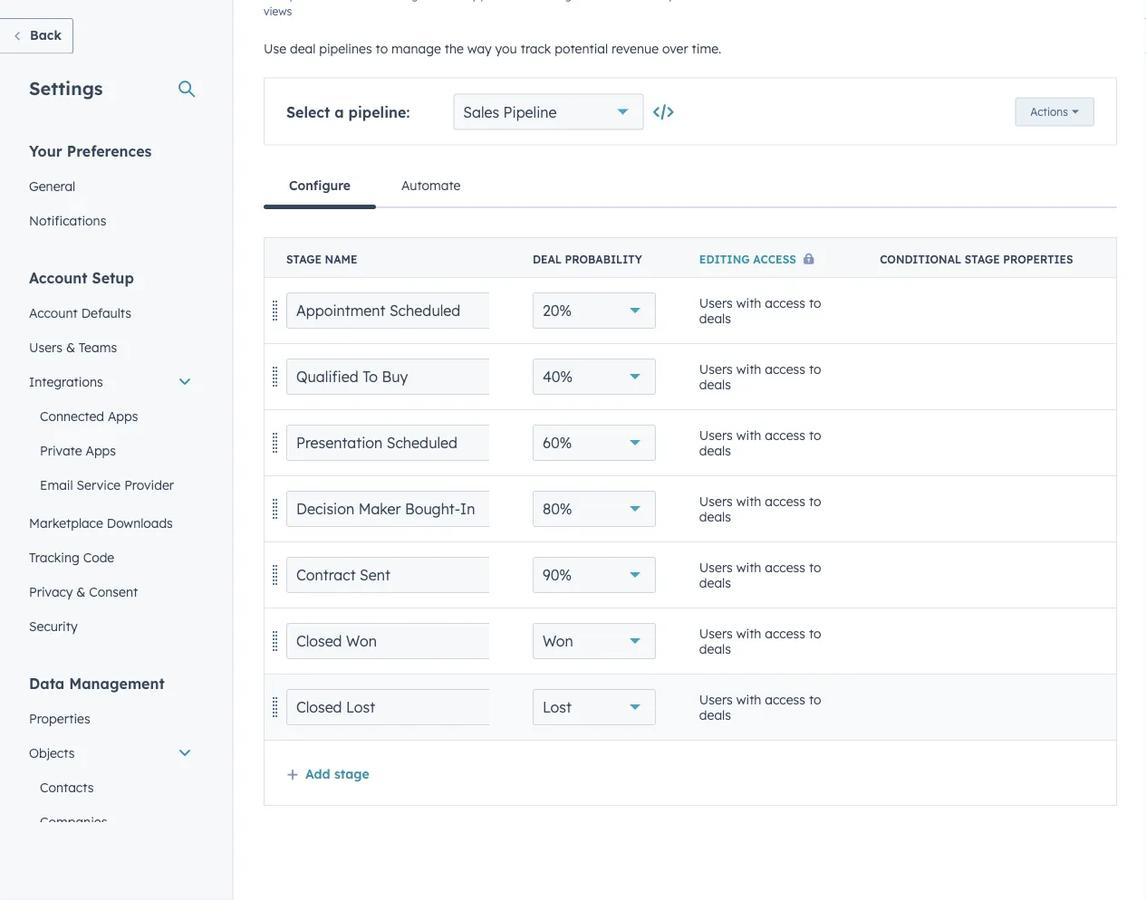 Task type: vqa. For each thing, say whether or not it's contained in the screenshot.
topmost &
yes



Task type: describe. For each thing, give the bounding box(es) containing it.
& for users
[[66, 339, 75, 355]]

tab list containing configure
[[264, 164, 1118, 210]]

the
[[445, 41, 464, 57]]

setup
[[92, 269, 134, 287]]

email service provider
[[40, 477, 174, 493]]

users for 60%
[[700, 427, 733, 443]]

consent
[[89, 584, 138, 600]]

lost button
[[533, 690, 656, 726]]

80%
[[543, 500, 572, 518]]

users & teams
[[29, 339, 117, 355]]

actions button
[[1016, 98, 1095, 127]]

in
[[656, 0, 665, 2]]

stage for add
[[334, 766, 370, 782]]

data management element
[[18, 674, 203, 901]]

1 vertical spatial deal
[[290, 41, 316, 57]]

access for 80%
[[765, 494, 806, 509]]

back
[[30, 27, 62, 43]]

notifications link
[[18, 203, 203, 238]]

editing access
[[700, 253, 797, 266]]

pipeline
[[504, 103, 557, 121]]

account for account setup
[[29, 269, 88, 287]]

deals for 80%
[[700, 509, 731, 525]]

pipelines
[[319, 41, 372, 57]]

service
[[77, 477, 121, 493]]

to for 40%
[[809, 361, 822, 377]]

up
[[284, 0, 297, 2]]

deal
[[533, 253, 562, 266]]

sales
[[463, 103, 500, 121]]

time.
[[692, 41, 722, 57]]

private apps
[[40, 443, 116, 459]]

visually
[[440, 0, 478, 2]]

users with access to deals for 60%
[[700, 427, 822, 459]]

connected apps link
[[18, 399, 203, 434]]

pipeline:
[[349, 103, 410, 121]]

deals for 60%
[[700, 443, 731, 459]]

email service provider link
[[18, 468, 203, 503]]

users for won
[[700, 626, 733, 642]]

delete button
[[534, 708, 591, 731]]

stage name text field for 40%
[[286, 359, 513, 395]]

users with access to deals for 20%
[[700, 295, 822, 327]]

preferences
[[67, 142, 152, 160]]

private apps link
[[18, 434, 203, 468]]

60% button
[[533, 425, 656, 461]]

a
[[335, 103, 344, 121]]

code
[[83, 550, 114, 566]]

60%
[[543, 434, 572, 452]]

users for 80%
[[700, 494, 733, 509]]

20%
[[543, 302, 572, 320]]

access inside button
[[754, 253, 797, 266]]

account setup element
[[18, 268, 203, 644]]

contacts link
[[18, 771, 203, 805]]

properties link
[[18, 702, 203, 736]]

general
[[29, 178, 75, 194]]

your preferences element
[[18, 141, 203, 238]]

account defaults
[[29, 305, 131, 321]]

your
[[29, 142, 62, 160]]

or
[[529, 0, 540, 2]]

prioritize
[[481, 0, 526, 2]]

conditional
[[300, 0, 357, 2]]

over
[[663, 41, 689, 57]]

views
[[264, 5, 292, 19]]

set up conditional colored tags to visually prioritize or categorize deal cards in your board and table views
[[264, 0, 776, 19]]

stage name text field for 60%
[[286, 425, 513, 461]]

you
[[495, 41, 517, 57]]

& for privacy
[[76, 584, 86, 600]]

conditional
[[880, 253, 962, 266]]

board
[[694, 0, 725, 2]]

name
[[325, 253, 358, 266]]

categorize
[[543, 0, 597, 2]]

deals for won
[[700, 642, 731, 658]]

configure link
[[264, 164, 376, 210]]

account for account defaults
[[29, 305, 78, 321]]

integrations button
[[18, 365, 203, 399]]

probability
[[565, 253, 642, 266]]

stage name text field for 90%
[[286, 557, 513, 594]]

companies link
[[18, 805, 203, 840]]

track
[[521, 41, 551, 57]]

users with access to deals for 40%
[[700, 361, 822, 393]]

access for lost
[[765, 692, 806, 708]]

deals for 40%
[[700, 377, 731, 393]]

private
[[40, 443, 82, 459]]

with for won
[[737, 626, 762, 642]]

your preferences
[[29, 142, 152, 160]]

lost
[[543, 699, 572, 717]]

privacy & consent
[[29, 584, 138, 600]]

your
[[668, 0, 691, 2]]

users for lost
[[700, 692, 733, 708]]

sales pipeline
[[463, 103, 557, 121]]

companies
[[40, 814, 107, 830]]

manage
[[392, 41, 441, 57]]

users for 20%
[[700, 295, 733, 311]]

back link
[[0, 18, 73, 54]]

colored
[[360, 0, 398, 2]]

privacy
[[29, 584, 73, 600]]

settings
[[29, 77, 103, 99]]



Task type: locate. For each thing, give the bounding box(es) containing it.
general link
[[18, 169, 203, 203]]

to for 20%
[[809, 295, 822, 311]]

4 deals from the top
[[700, 509, 731, 525]]

set
[[264, 0, 281, 2]]

marketplace
[[29, 515, 103, 531]]

6 users with access to deals from the top
[[700, 626, 822, 658]]

40%
[[543, 368, 573, 386]]

40% button
[[533, 359, 656, 395]]

7 deals from the top
[[700, 708, 731, 724]]

to for 80%
[[809, 494, 822, 509]]

account up users & teams
[[29, 305, 78, 321]]

to for won
[[809, 626, 822, 642]]

2 account from the top
[[29, 305, 78, 321]]

deals for lost
[[700, 708, 731, 724]]

apps
[[108, 408, 138, 424], [86, 443, 116, 459]]

account up the "account defaults"
[[29, 269, 88, 287]]

1 deals from the top
[[700, 311, 731, 327]]

and
[[728, 0, 747, 2]]

& right privacy
[[76, 584, 86, 600]]

to for 60%
[[809, 427, 822, 443]]

contacts
[[40, 780, 94, 796]]

3 users with access to deals from the top
[[700, 427, 822, 459]]

select a pipeline:
[[286, 103, 410, 121]]

0 horizontal spatial stage
[[334, 766, 370, 782]]

account setup
[[29, 269, 134, 287]]

users with access to deals for 90%
[[700, 560, 822, 591]]

stage name text field for 80%
[[286, 491, 513, 528]]

access for 60%
[[765, 427, 806, 443]]

0 horizontal spatial &
[[66, 339, 75, 355]]

with for 60%
[[737, 427, 762, 443]]

5 deals from the top
[[700, 576, 731, 591]]

revenue
[[612, 41, 659, 57]]

data
[[29, 675, 65, 693]]

to
[[427, 0, 437, 2], [376, 41, 388, 57], [809, 295, 822, 311], [809, 361, 822, 377], [809, 427, 822, 443], [809, 494, 822, 509], [809, 560, 822, 576], [809, 626, 822, 642], [809, 692, 822, 708]]

6 with from the top
[[737, 626, 762, 642]]

select
[[286, 103, 330, 121]]

deals
[[700, 311, 731, 327], [700, 377, 731, 393], [700, 443, 731, 459], [700, 509, 731, 525], [700, 576, 731, 591], [700, 642, 731, 658], [700, 708, 731, 724]]

notifications
[[29, 213, 106, 228]]

with for 40%
[[737, 361, 762, 377]]

deal left cards
[[600, 0, 622, 2]]

4 with from the top
[[737, 494, 762, 509]]

1 vertical spatial stage name text field
[[286, 624, 513, 660]]

data management
[[29, 675, 165, 693]]

to for lost
[[809, 692, 822, 708]]

Stage name text field
[[286, 293, 513, 329], [286, 359, 513, 395], [286, 425, 513, 461], [286, 557, 513, 594]]

90%
[[543, 567, 572, 585]]

editing
[[700, 253, 750, 266]]

users inside account setup element
[[29, 339, 63, 355]]

20% button
[[533, 293, 656, 329]]

& left teams on the top of page
[[66, 339, 75, 355]]

Stage name text field
[[286, 491, 513, 528], [286, 624, 513, 660], [286, 690, 513, 726]]

teams
[[79, 339, 117, 355]]

1 vertical spatial &
[[76, 584, 86, 600]]

deals for 90%
[[700, 576, 731, 591]]

stage right add
[[334, 766, 370, 782]]

tracking code
[[29, 550, 114, 566]]

automate link
[[376, 164, 486, 208]]

1 stage name text field from the top
[[286, 491, 513, 528]]

integrations
[[29, 374, 103, 390]]

2 stage name text field from the top
[[286, 624, 513, 660]]

security link
[[18, 610, 203, 644]]

apps down integrations button
[[108, 408, 138, 424]]

users & teams link
[[18, 330, 203, 365]]

stage name text field for 20%
[[286, 293, 513, 329]]

0 vertical spatial apps
[[108, 408, 138, 424]]

apps for connected apps
[[108, 408, 138, 424]]

access for 90%
[[765, 560, 806, 576]]

4 users with access to deals from the top
[[700, 494, 822, 525]]

account
[[29, 269, 88, 287], [29, 305, 78, 321]]

0 vertical spatial &
[[66, 339, 75, 355]]

privacy & consent link
[[18, 575, 203, 610]]

cards
[[625, 0, 653, 2]]

4 stage name text field from the top
[[286, 557, 513, 594]]

to inside the set up conditional colored tags to visually prioritize or categorize deal cards in your board and table views
[[427, 0, 437, 2]]

1 with from the top
[[737, 295, 762, 311]]

apps for private apps
[[86, 443, 116, 459]]

access
[[754, 253, 797, 266], [765, 295, 806, 311], [765, 361, 806, 377], [765, 427, 806, 443], [765, 494, 806, 509], [765, 560, 806, 576], [765, 626, 806, 642], [765, 692, 806, 708]]

deal inside the set up conditional colored tags to visually prioritize or categorize deal cards in your board and table views
[[600, 0, 622, 2]]

potential
[[555, 41, 608, 57]]

1 horizontal spatial stage
[[965, 253, 1001, 266]]

3 stage name text field from the top
[[286, 425, 513, 461]]

tracking code link
[[18, 541, 203, 575]]

0 vertical spatial deal
[[600, 0, 622, 2]]

delete
[[546, 713, 579, 727]]

7 users with access to deals from the top
[[700, 692, 822, 724]]

0 vertical spatial stage
[[965, 253, 1001, 266]]

properties
[[29, 711, 90, 727]]

use deal pipelines to manage the way you track potential revenue over time.
[[264, 41, 722, 57]]

6 deals from the top
[[700, 642, 731, 658]]

tracking
[[29, 550, 80, 566]]

defaults
[[81, 305, 131, 321]]

users for 40%
[[700, 361, 733, 377]]

0 vertical spatial stage name text field
[[286, 491, 513, 528]]

2 stage name text field from the top
[[286, 359, 513, 395]]

deal
[[600, 0, 622, 2], [290, 41, 316, 57]]

2 with from the top
[[737, 361, 762, 377]]

with
[[737, 295, 762, 311], [737, 361, 762, 377], [737, 427, 762, 443], [737, 494, 762, 509], [737, 560, 762, 576], [737, 626, 762, 642], [737, 692, 762, 708]]

with for 80%
[[737, 494, 762, 509]]

access for 40%
[[765, 361, 806, 377]]

2 users with access to deals from the top
[[700, 361, 822, 393]]

1 horizontal spatial deal
[[600, 0, 622, 2]]

3 stage name text field from the top
[[286, 690, 513, 726]]

stage name text field for won
[[286, 624, 513, 660]]

stage
[[286, 253, 322, 266]]

5 users with access to deals from the top
[[700, 560, 822, 591]]

users with access to deals for lost
[[700, 692, 822, 724]]

tags
[[401, 0, 424, 2]]

users for 90%
[[700, 560, 733, 576]]

management
[[69, 675, 165, 693]]

1 vertical spatial account
[[29, 305, 78, 321]]

0 vertical spatial account
[[29, 269, 88, 287]]

2 vertical spatial stage name text field
[[286, 690, 513, 726]]

users with access to deals for 80%
[[700, 494, 822, 525]]

connected
[[40, 408, 104, 424]]

0 horizontal spatial deal
[[290, 41, 316, 57]]

1 horizontal spatial &
[[76, 584, 86, 600]]

apps up service
[[86, 443, 116, 459]]

access for won
[[765, 626, 806, 642]]

1 vertical spatial apps
[[86, 443, 116, 459]]

stage left properties
[[965, 253, 1001, 266]]

add stage
[[305, 766, 370, 782]]

3 with from the top
[[737, 427, 762, 443]]

3 deals from the top
[[700, 443, 731, 459]]

with for lost
[[737, 692, 762, 708]]

2 deals from the top
[[700, 377, 731, 393]]

tab list
[[264, 164, 1118, 210]]

users
[[700, 295, 733, 311], [29, 339, 63, 355], [700, 361, 733, 377], [700, 427, 733, 443], [700, 494, 733, 509], [700, 560, 733, 576], [700, 626, 733, 642], [700, 692, 733, 708]]

conditional stage properties
[[880, 253, 1074, 266]]

deals for 20%
[[700, 311, 731, 327]]

1 users with access to deals from the top
[[700, 295, 822, 327]]

users with access to deals for won
[[700, 626, 822, 658]]

provider
[[124, 477, 174, 493]]

5 with from the top
[[737, 560, 762, 576]]

1 vertical spatial stage
[[334, 766, 370, 782]]

1 account from the top
[[29, 269, 88, 287]]

7 with from the top
[[737, 692, 762, 708]]

stage for conditional
[[965, 253, 1001, 266]]

with for 90%
[[737, 560, 762, 576]]

stage
[[965, 253, 1001, 266], [334, 766, 370, 782]]

1 stage name text field from the top
[[286, 293, 513, 329]]

email
[[40, 477, 73, 493]]

access for 20%
[[765, 295, 806, 311]]

won button
[[533, 624, 656, 660]]

marketplace downloads link
[[18, 506, 203, 541]]

actions
[[1031, 106, 1069, 119]]

with for 20%
[[737, 295, 762, 311]]

to for 90%
[[809, 560, 822, 576]]

account defaults link
[[18, 296, 203, 330]]

deal right use
[[290, 41, 316, 57]]

80% button
[[533, 491, 656, 528]]

use
[[264, 41, 286, 57]]

stage name
[[286, 253, 358, 266]]

security
[[29, 619, 78, 635]]

sales pipeline button
[[454, 94, 644, 131]]



